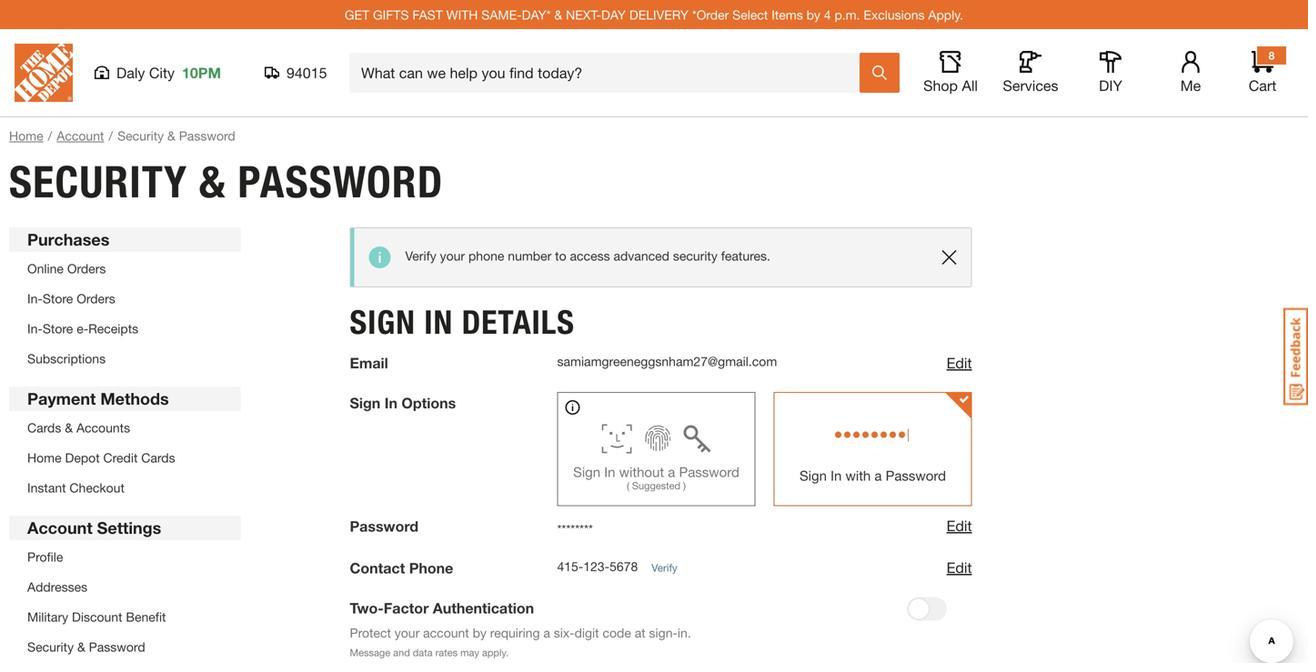 Task type: describe. For each thing, give the bounding box(es) containing it.
home depot credit cards
[[27, 451, 175, 466]]

123-
[[584, 559, 610, 574]]

415-
[[557, 559, 584, 574]]

exclusions
[[864, 7, 925, 22]]

may
[[461, 647, 480, 659]]

sign in with a password
[[800, 468, 947, 484]]

1 / from the left
[[48, 128, 52, 143]]

suggested
[[632, 480, 681, 492]]

(
[[627, 480, 630, 492]]

without
[[620, 464, 665, 480]]

subscriptions link
[[27, 351, 106, 366]]

breadcrumbs element
[[9, 127, 1300, 146]]

advanced
[[614, 248, 670, 263]]

accounts
[[76, 420, 130, 436]]

me
[[1181, 77, 1202, 94]]

1 vertical spatial account
[[27, 518, 93, 538]]

in-store e-receipts
[[27, 321, 138, 336]]

discount
[[72, 610, 122, 625]]

six-
[[554, 626, 575, 641]]

415-123-5678
[[557, 559, 638, 574]]

to
[[555, 248, 567, 263]]

a for with
[[875, 468, 882, 484]]

authentication
[[433, 600, 534, 617]]

benefit
[[126, 610, 166, 625]]

contact
[[350, 560, 405, 577]]

sign-
[[649, 626, 678, 641]]

instant
[[27, 481, 66, 496]]

password inside button
[[886, 468, 947, 484]]

factor
[[384, 600, 429, 617]]

cards & accounts link
[[27, 420, 130, 436]]

online
[[27, 261, 64, 276]]

********
[[557, 522, 593, 537]]

edit button for email
[[933, 354, 972, 372]]

shop all button
[[922, 51, 980, 95]]

message
[[350, 647, 391, 659]]

payment methods
[[27, 389, 169, 409]]

options
[[402, 395, 456, 412]]

shop all
[[924, 77, 978, 94]]

1 vertical spatial security & password
[[27, 640, 145, 655]]

2 vertical spatial security
[[27, 640, 74, 655]]

with
[[447, 7, 478, 22]]

1 vertical spatial security
[[9, 156, 188, 208]]

*order
[[692, 7, 729, 22]]

me button
[[1162, 51, 1221, 95]]

at
[[635, 626, 646, 641]]

in
[[678, 626, 688, 641]]

all
[[962, 77, 978, 94]]

number
[[508, 248, 552, 263]]

day*
[[522, 7, 551, 22]]

home for home depot credit cards
[[27, 451, 62, 466]]

in-store orders link
[[27, 291, 115, 306]]

close image
[[942, 250, 957, 265]]

code
[[603, 626, 632, 641]]

cart 8
[[1249, 49, 1277, 94]]

sign in details
[[350, 303, 575, 342]]

city
[[149, 64, 175, 81]]

home link
[[9, 127, 43, 146]]

requiring
[[490, 626, 540, 641]]

cart
[[1249, 77, 1277, 94]]

purchases
[[27, 230, 110, 249]]

data
[[413, 647, 433, 659]]

edit for email
[[947, 354, 972, 372]]

What can we help you find today? search field
[[361, 54, 859, 92]]

account link
[[57, 127, 104, 146]]

apply.
[[482, 647, 509, 659]]

protect
[[350, 626, 391, 641]]

profile link
[[27, 550, 63, 565]]

fast
[[413, 7, 443, 22]]

1 vertical spatial orders
[[77, 291, 115, 306]]

4
[[824, 7, 832, 22]]

get gifts fast with same-day* & next-day delivery *order select items by 4 p.m. exclusions apply.
[[345, 7, 964, 22]]

0 vertical spatial by
[[807, 7, 821, 22]]

account
[[423, 626, 469, 641]]

in for details
[[424, 303, 453, 342]]

sign in with a password button
[[774, 392, 972, 506]]

sign for sign in without a password ( suggested )
[[573, 464, 601, 480]]

verify your phone number to access advanced security features. alert
[[350, 228, 973, 288]]

1 vertical spatial cards
[[141, 451, 175, 466]]

payment
[[27, 389, 96, 409]]

in for with
[[831, 468, 842, 484]]

details
[[462, 303, 575, 342]]

edit for contact phone
[[947, 559, 972, 577]]

in-store orders
[[27, 291, 115, 306]]

receipts
[[88, 321, 138, 336]]

profile
[[27, 550, 63, 565]]

by inside two-factor authentication protect your account by requiring a six-digit code at sign-in . message and data rates may apply.
[[473, 626, 487, 641]]

94015
[[287, 64, 327, 81]]

credit
[[103, 451, 138, 466]]

in-store e-receipts link
[[27, 321, 138, 336]]

a inside two-factor authentication protect your account by requiring a six-digit code at sign-in . message and data rates may apply.
[[544, 626, 551, 641]]

two-factor authentication protect your account by requiring a six-digit code at sign-in . message and data rates may apply.
[[350, 600, 691, 659]]

phone
[[469, 248, 505, 263]]



Task type: vqa. For each thing, say whether or not it's contained in the screenshot.
00
no



Task type: locate. For each thing, give the bounding box(es) containing it.
sign left "(" on the bottom left
[[573, 464, 601, 480]]

depot
[[65, 451, 100, 466]]

sign
[[350, 303, 416, 342], [350, 395, 381, 412], [573, 464, 601, 480], [800, 468, 827, 484]]

verify
[[405, 248, 437, 263], [652, 562, 678, 574]]

security down account link
[[9, 156, 188, 208]]

addresses
[[27, 580, 87, 595]]

services
[[1003, 77, 1059, 94]]

verify left phone on the top left of page
[[405, 248, 437, 263]]

store down online orders link on the top
[[43, 291, 73, 306]]

0 vertical spatial edit
[[947, 354, 972, 372]]

2 horizontal spatial a
[[875, 468, 882, 484]]

1 horizontal spatial cards
[[141, 451, 175, 466]]

.
[[688, 626, 691, 641]]

online orders
[[27, 261, 106, 276]]

5678
[[610, 559, 638, 574]]

in left with
[[831, 468, 842, 484]]

next-
[[566, 7, 602, 22]]

1 vertical spatial edit
[[947, 518, 972, 535]]

feedback link image
[[1284, 308, 1309, 406]]

1 edit from the top
[[947, 354, 972, 372]]

security
[[117, 128, 164, 143], [9, 156, 188, 208], [27, 640, 74, 655]]

1 edit button from the top
[[933, 354, 972, 372]]

1 vertical spatial edit button
[[933, 518, 972, 535]]

phone
[[409, 560, 454, 577]]

edit for password
[[947, 518, 972, 535]]

security
[[673, 248, 718, 263]]

2 vertical spatial edit link
[[947, 559, 972, 577]]

a inside sign in with a password button
[[875, 468, 882, 484]]

1 vertical spatial in-
[[27, 321, 43, 336]]

in left details
[[424, 303, 453, 342]]

a left ')'
[[668, 464, 676, 480]]

0 vertical spatial security
[[117, 128, 164, 143]]

security right account link
[[117, 128, 164, 143]]

cards right credit
[[141, 451, 175, 466]]

)
[[684, 480, 686, 492]]

services button
[[1002, 51, 1060, 95]]

in for options
[[385, 395, 398, 412]]

subscriptions
[[27, 351, 106, 366]]

1 store from the top
[[43, 291, 73, 306]]

access
[[570, 248, 610, 263]]

cards down payment at the left bottom
[[27, 420, 61, 436]]

a left six-
[[544, 626, 551, 641]]

2 edit button from the top
[[933, 518, 972, 535]]

same-
[[482, 7, 522, 22]]

edit button for contact phone
[[933, 559, 972, 577]]

0 horizontal spatial a
[[544, 626, 551, 641]]

e-
[[77, 321, 88, 336]]

store for e-
[[43, 321, 73, 336]]

the home depot logo image
[[15, 44, 73, 102]]

0 vertical spatial security & password
[[9, 156, 444, 208]]

2 store from the top
[[43, 321, 73, 336]]

sign inside button
[[800, 468, 827, 484]]

store left e-
[[43, 321, 73, 336]]

& inside breadcrumbs element
[[167, 128, 176, 143]]

password inside the sign in without a password ( suggested )
[[679, 464, 740, 480]]

edit link for contact phone
[[947, 559, 972, 577]]

military
[[27, 610, 68, 625]]

home left account link
[[9, 128, 43, 143]]

verify for verify button
[[652, 562, 678, 574]]

1 vertical spatial store
[[43, 321, 73, 336]]

10pm
[[182, 64, 221, 81]]

0 horizontal spatial cards
[[27, 420, 61, 436]]

verify inside alert
[[405, 248, 437, 263]]

/
[[48, 128, 52, 143], [109, 128, 113, 143]]

in-
[[27, 291, 43, 306], [27, 321, 43, 336]]

1 vertical spatial your
[[395, 626, 420, 641]]

contact phone
[[350, 560, 454, 577]]

a for without
[[668, 464, 676, 480]]

daly
[[117, 64, 145, 81]]

verify for verify your phone number to access advanced security features.
[[405, 248, 437, 263]]

instant checkout
[[27, 481, 125, 496]]

verify button
[[638, 562, 678, 574]]

0 horizontal spatial verify
[[405, 248, 437, 263]]

0 vertical spatial store
[[43, 291, 73, 306]]

digit
[[575, 626, 599, 641]]

3 edit link from the top
[[947, 559, 972, 577]]

0 vertical spatial orders
[[67, 261, 106, 276]]

8
[[1269, 49, 1275, 62]]

in left options
[[385, 395, 398, 412]]

daly city 10pm
[[117, 64, 221, 81]]

0 horizontal spatial by
[[473, 626, 487, 641]]

in left "(" on the bottom left
[[605, 464, 616, 480]]

orders up in-store orders 'link'
[[67, 261, 106, 276]]

security inside breadcrumbs element
[[117, 128, 164, 143]]

features.
[[722, 248, 771, 263]]

2 in- from the top
[[27, 321, 43, 336]]

0 vertical spatial your
[[440, 248, 465, 263]]

account inside breadcrumbs element
[[57, 128, 104, 143]]

a inside the sign in without a password ( suggested )
[[668, 464, 676, 480]]

instant checkout link
[[27, 481, 125, 496]]

sign up email
[[350, 303, 416, 342]]

cards & accounts
[[27, 420, 130, 436]]

home depot credit cards link
[[27, 451, 175, 466]]

home up instant at the left
[[27, 451, 62, 466]]

&
[[555, 7, 563, 22], [167, 128, 176, 143], [199, 156, 226, 208], [65, 420, 73, 436], [77, 640, 85, 655]]

2 edit from the top
[[947, 518, 972, 535]]

1 vertical spatial home
[[27, 451, 62, 466]]

rates
[[436, 647, 458, 659]]

sign down email
[[350, 395, 381, 412]]

diy button
[[1082, 51, 1140, 95]]

in- for in-store e-receipts
[[27, 321, 43, 336]]

0 vertical spatial edit link
[[947, 354, 972, 372]]

in inside the sign in without a password ( suggested )
[[605, 464, 616, 480]]

with
[[846, 468, 871, 484]]

checkout
[[70, 481, 125, 496]]

sign in options
[[350, 395, 456, 412]]

online orders link
[[27, 261, 106, 276]]

your left phone on the top left of page
[[440, 248, 465, 263]]

1 horizontal spatial /
[[109, 128, 113, 143]]

home for home / account / security & password
[[9, 128, 43, 143]]

password inside breadcrumbs element
[[179, 128, 235, 143]]

2 vertical spatial edit
[[947, 559, 972, 577]]

military discount benefit
[[27, 610, 166, 625]]

3 edit from the top
[[947, 559, 972, 577]]

sign inside the sign in without a password ( suggested )
[[573, 464, 601, 480]]

sign for sign in details
[[350, 303, 416, 342]]

account right home link
[[57, 128, 104, 143]]

items
[[772, 7, 803, 22]]

1 vertical spatial edit link
[[947, 518, 972, 535]]

in- down online
[[27, 291, 43, 306]]

security down military
[[27, 640, 74, 655]]

1 in- from the top
[[27, 291, 43, 306]]

account up the "profile" on the bottom left
[[27, 518, 93, 538]]

0 vertical spatial cards
[[27, 420, 61, 436]]

2 / from the left
[[109, 128, 113, 143]]

0 horizontal spatial /
[[48, 128, 52, 143]]

your inside alert
[[440, 248, 465, 263]]

home inside breadcrumbs element
[[9, 128, 43, 143]]

shop
[[924, 77, 958, 94]]

2 vertical spatial edit button
[[933, 559, 972, 577]]

1 vertical spatial by
[[473, 626, 487, 641]]

by up may
[[473, 626, 487, 641]]

sign for sign in options
[[350, 395, 381, 412]]

store for orders
[[43, 291, 73, 306]]

apply.
[[929, 7, 964, 22]]

1 edit link from the top
[[947, 354, 972, 372]]

/ right account link
[[109, 128, 113, 143]]

account settings
[[27, 518, 161, 538]]

delivery
[[630, 7, 689, 22]]

0 vertical spatial verify
[[405, 248, 437, 263]]

security & password link
[[27, 640, 145, 655]]

methods
[[100, 389, 169, 409]]

your up the and
[[395, 626, 420, 641]]

1 horizontal spatial verify
[[652, 562, 678, 574]]

by left 4
[[807, 7, 821, 22]]

0 vertical spatial account
[[57, 128, 104, 143]]

your inside two-factor authentication protect your account by requiring a six-digit code at sign-in . message and data rates may apply.
[[395, 626, 420, 641]]

select
[[733, 7, 768, 22]]

0 vertical spatial edit button
[[933, 354, 972, 372]]

edit link for password
[[947, 518, 972, 535]]

3 edit button from the top
[[933, 559, 972, 577]]

military discount benefit link
[[27, 610, 166, 625]]

verify right 5678 at the bottom left of page
[[652, 562, 678, 574]]

sign in without a password ( suggested )
[[573, 464, 740, 492]]

in- for in-store orders
[[27, 291, 43, 306]]

get
[[345, 7, 370, 22]]

sign for sign in with a password
[[800, 468, 827, 484]]

0 vertical spatial in-
[[27, 291, 43, 306]]

gifts
[[373, 7, 409, 22]]

0 vertical spatial home
[[9, 128, 43, 143]]

samiamgreeneggsnham27@gmail.com
[[557, 354, 778, 369]]

and
[[393, 647, 410, 659]]

1 horizontal spatial by
[[807, 7, 821, 22]]

settings
[[97, 518, 161, 538]]

2 edit link from the top
[[947, 518, 972, 535]]

store
[[43, 291, 73, 306], [43, 321, 73, 336]]

two-
[[350, 600, 384, 617]]

1 horizontal spatial a
[[668, 464, 676, 480]]

0 horizontal spatial your
[[395, 626, 420, 641]]

by
[[807, 7, 821, 22], [473, 626, 487, 641]]

a right with
[[875, 468, 882, 484]]

orders up the in-store e-receipts link
[[77, 291, 115, 306]]

in inside sign in with a password button
[[831, 468, 842, 484]]

in- up subscriptions link
[[27, 321, 43, 336]]

edit button
[[933, 354, 972, 372], [933, 518, 972, 535], [933, 559, 972, 577]]

in for without
[[605, 464, 616, 480]]

/ right home link
[[48, 128, 52, 143]]

email
[[350, 355, 388, 372]]

edit button for password
[[933, 518, 972, 535]]

in
[[424, 303, 453, 342], [385, 395, 398, 412], [605, 464, 616, 480], [831, 468, 842, 484]]

1 horizontal spatial your
[[440, 248, 465, 263]]

1 vertical spatial verify
[[652, 562, 678, 574]]

edit link for email
[[947, 354, 972, 372]]

sign left with
[[800, 468, 827, 484]]



